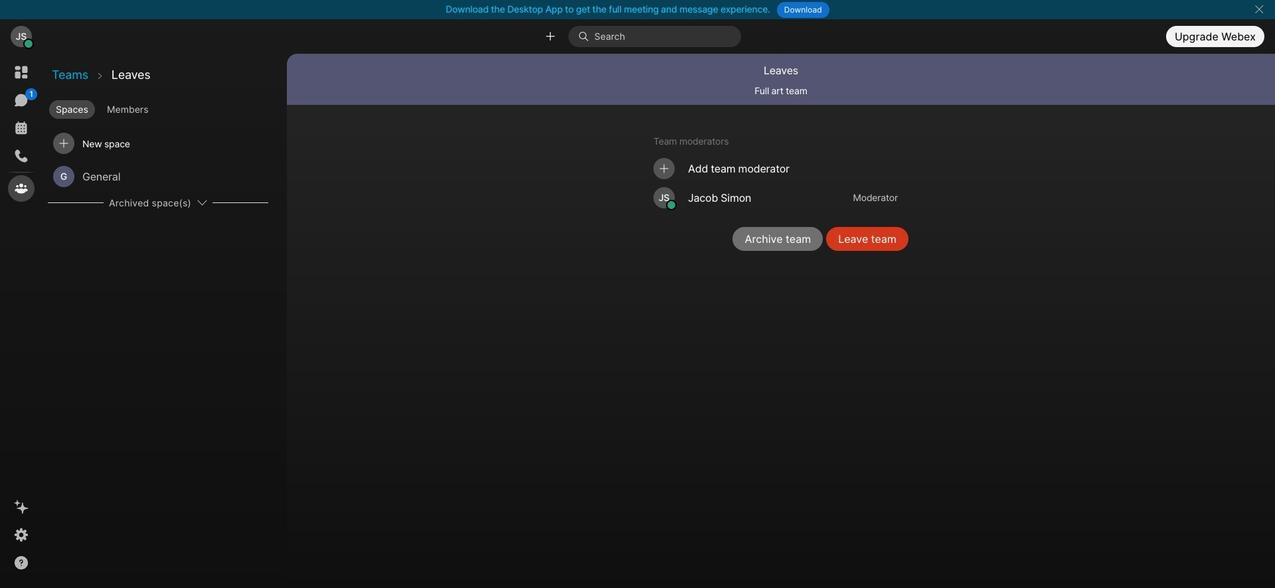 Task type: describe. For each thing, give the bounding box(es) containing it.
team moderators list
[[643, 154, 909, 213]]

arrow down_16 image
[[197, 197, 207, 208]]

add team moderator list item
[[643, 154, 909, 183]]



Task type: locate. For each thing, give the bounding box(es) containing it.
tab list
[[47, 95, 286, 120]]

jacob simon list item
[[643, 183, 909, 213]]

list item
[[48, 127, 268, 160]]

cancel_16 image
[[1254, 4, 1265, 15]]

navigation
[[0, 54, 43, 589]]

webex tab list
[[8, 59, 37, 202]]

general list item
[[48, 160, 268, 193]]



Task type: vqa. For each thing, say whether or not it's contained in the screenshot.
group to the left
no



